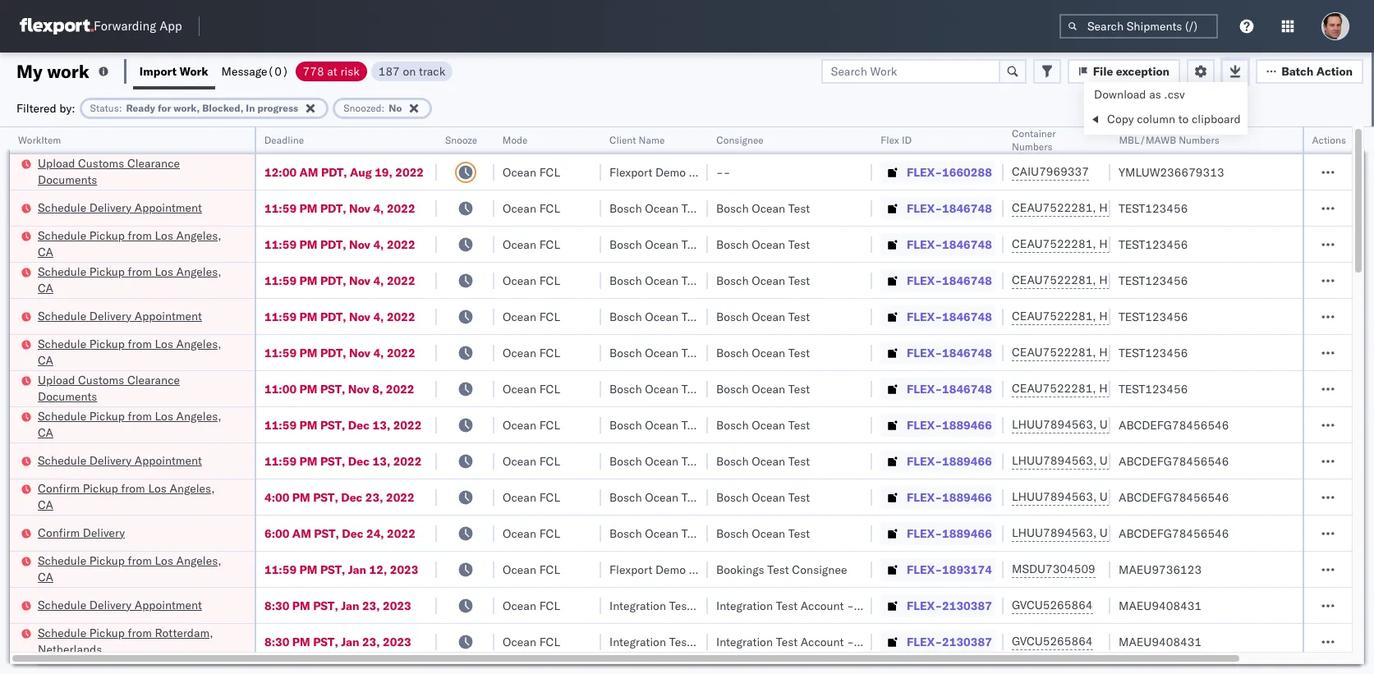 Task type: locate. For each thing, give the bounding box(es) containing it.
1 vertical spatial 13,
[[373, 454, 390, 469]]

fcl for upload customs clearance documents link corresponding to 12:00 am pdt, aug 19, 2022
[[539, 165, 560, 179]]

account for schedule pickup from rotterdam, netherlands
[[801, 635, 844, 649]]

11:59 pm pst, dec 13, 2022 down 11:00 pm pst, nov 8, 2022
[[264, 418, 422, 432]]

2022 for 3rd schedule pickup from los angeles, ca link from the top
[[387, 345, 415, 360]]

1 flex-1889466 from the top
[[907, 418, 992, 432]]

bosch
[[609, 201, 642, 216], [716, 201, 749, 216], [609, 237, 642, 252], [716, 237, 749, 252], [609, 273, 642, 288], [716, 273, 749, 288], [609, 309, 642, 324], [716, 309, 749, 324], [609, 345, 642, 360], [716, 345, 749, 360], [609, 382, 642, 396], [716, 382, 749, 396], [609, 418, 642, 432], [716, 418, 749, 432], [609, 454, 642, 469], [716, 454, 749, 469], [609, 490, 642, 505], [716, 490, 749, 505], [609, 526, 642, 541], [716, 526, 749, 541]]

0 vertical spatial flexport
[[609, 165, 652, 179]]

ocean fcl for upload customs clearance documents link corresponding to 12:00 am pdt, aug 19, 2022
[[503, 165, 560, 179]]

1 vertical spatial flex-2130387
[[907, 635, 992, 649]]

batch action
[[1282, 64, 1353, 78]]

12,
[[369, 562, 387, 577]]

flex- for schedule delivery appointment link related to 11:59 pm pdt, nov 4, 2022
[[907, 309, 942, 324]]

4 lhuu7894563, uetu5238478 from the top
[[1012, 526, 1180, 540]]

1 vertical spatial documents
[[38, 389, 97, 404]]

schedule delivery appointment button for 11:59 pm pst, dec 13, 2022
[[38, 452, 202, 470]]

0 vertical spatial confirm
[[38, 481, 80, 496]]

2 gaurav ja from the top
[[1324, 201, 1374, 216]]

pdt, for upload customs clearance documents link corresponding to 12:00 am pdt, aug 19, 2022
[[321, 165, 347, 179]]

fcl for upload customs clearance documents link for 11:00 pm pst, nov 8, 2022
[[539, 382, 560, 396]]

1 confirm from the top
[[38, 481, 80, 496]]

angeles, inside confirm pickup from los angeles, ca
[[170, 481, 215, 496]]

3 ocean fcl from the top
[[503, 237, 560, 252]]

3 ja from the top
[[1364, 237, 1374, 252]]

1 vertical spatial 8:30
[[264, 635, 289, 649]]

2 vertical spatial 23,
[[362, 635, 380, 649]]

1 8:30 pm pst, jan 23, 2023 from the top
[[264, 598, 411, 613]]

0 vertical spatial am
[[299, 165, 318, 179]]

2 ca from the top
[[38, 281, 53, 295]]

flex- for 4th schedule pickup from los angeles, ca link from the top
[[907, 418, 942, 432]]

bookings
[[716, 562, 764, 577]]

1 vertical spatial 8:30 pm pst, jan 23, 2023
[[264, 635, 411, 649]]

2023
[[390, 562, 419, 577], [383, 598, 411, 613], [383, 635, 411, 649]]

0 vertical spatial 23,
[[365, 490, 383, 505]]

4 fcl from the top
[[539, 273, 560, 288]]

1 vertical spatial integration
[[716, 635, 773, 649]]

confirm
[[38, 481, 80, 496], [38, 525, 80, 540]]

8:30 for schedule delivery appointment
[[264, 598, 289, 613]]

10 schedule from the top
[[38, 626, 86, 640]]

3 lhuu7894563, from the top
[[1012, 490, 1097, 504]]

0 vertical spatial gvcu5265864
[[1012, 598, 1093, 613]]

upload customs clearance documents link
[[38, 155, 233, 188], [38, 372, 233, 405]]

0 vertical spatial 8:30
[[264, 598, 289, 613]]

ca for fourth schedule pickup from los angeles, ca link from the bottom of the page
[[38, 281, 53, 295]]

integration
[[716, 598, 773, 613], [716, 635, 773, 649]]

fcl for schedule delivery appointment link related to 11:59 pm pst, dec 13, 2022
[[539, 454, 560, 469]]

8,
[[372, 382, 383, 396]]

account
[[801, 598, 844, 613], [801, 635, 844, 649]]

schedule for 1st schedule pickup from los angeles, ca button from the top of the page
[[38, 228, 86, 243]]

ca inside confirm pickup from los angeles, ca
[[38, 497, 53, 512]]

1 vertical spatial upload customs clearance documents link
[[38, 372, 233, 405]]

upload customs clearance documents button
[[38, 155, 233, 189], [38, 372, 233, 406]]

0 vertical spatial account
[[801, 598, 844, 613]]

1 vertical spatial 23,
[[362, 598, 380, 613]]

2 11:59 pm pst, dec 13, 2022 from the top
[[264, 454, 422, 469]]

2 8:30 from the top
[[264, 635, 289, 649]]

gaurav ja
[[1324, 165, 1374, 179], [1324, 201, 1374, 216], [1324, 237, 1374, 252], [1324, 309, 1374, 324]]

gvcu5265864 for schedule delivery appointment
[[1012, 598, 1093, 613]]

1 account from the top
[[801, 598, 844, 613]]

2 customs from the top
[[78, 373, 124, 387]]

2022 for upload customs clearance documents link corresponding to 12:00 am pdt, aug 19, 2022
[[395, 165, 424, 179]]

list box containing download as .csv
[[1084, 82, 1247, 135]]

13, up 4:00 pm pst, dec 23, 2022
[[373, 454, 390, 469]]

uetu5238478 for confirm pickup from los angeles, ca
[[1100, 490, 1180, 504]]

3 gaurav from the top
[[1324, 237, 1361, 252]]

6 hlxu6269489, from the top
[[1099, 381, 1183, 396]]

ceau7522281, hlxu6269489, hlxu8034992 for fifth schedule pickup from los angeles, ca link from the bottom
[[1012, 237, 1267, 251]]

1 vertical spatial maeu9408431
[[1119, 635, 1202, 649]]

from for 5th schedule pickup from los angeles, ca link from the top
[[128, 553, 152, 568]]

1 upload customs clearance documents button from the top
[[38, 155, 233, 189]]

10 fcl from the top
[[539, 490, 560, 505]]

3 schedule from the top
[[38, 264, 86, 279]]

6 ca from the top
[[38, 570, 53, 584]]

13, down 8,
[[373, 418, 390, 432]]

0 vertical spatial lagerfeld
[[881, 598, 930, 613]]

blocked,
[[202, 101, 243, 114]]

1 gvcu5265864 from the top
[[1012, 598, 1093, 613]]

3 schedule pickup from los angeles, ca button from the top
[[38, 336, 233, 370]]

am for pdt,
[[299, 165, 318, 179]]

2022 for fifth schedule pickup from los angeles, ca link from the bottom
[[387, 237, 415, 252]]

file exception button
[[1068, 59, 1181, 83], [1068, 59, 1181, 83]]

schedule delivery appointment button for 11:59 pm pdt, nov 4, 2022
[[38, 308, 202, 326]]

5 ocean fcl from the top
[[503, 309, 560, 324]]

14 fcl from the top
[[539, 635, 560, 649]]

6 flex- from the top
[[907, 345, 942, 360]]

hlxu8034992 for upload customs clearance documents button corresponding to 11:00 pm pst, nov 8, 2022
[[1186, 381, 1267, 396]]

resize handle column header for container numbers
[[1091, 127, 1111, 674]]

1 vertical spatial omkar
[[1324, 490, 1359, 505]]

pickup inside schedule pickup from rotterdam, netherlands
[[89, 626, 125, 640]]

2 demo from the top
[[655, 562, 686, 577]]

778 at risk
[[303, 64, 360, 78]]

1 vertical spatial demo
[[655, 562, 686, 577]]

1 vertical spatial integration test account - karl lagerfeld
[[716, 635, 930, 649]]

nov for 3rd schedule pickup from los angeles, ca link from the top
[[349, 345, 370, 360]]

nov
[[349, 201, 370, 216], [349, 237, 370, 252], [349, 273, 370, 288], [349, 309, 370, 324], [349, 345, 370, 360], [348, 382, 370, 396]]

0 vertical spatial integration
[[716, 598, 773, 613]]

gaurav ja for schedule pickup from los angeles, ca
[[1324, 237, 1374, 252]]

numbers down to
[[1179, 134, 1219, 146]]

pst, for schedule pickup from rotterdam, netherlands link
[[313, 635, 338, 649]]

from inside confirm pickup from los angeles, ca
[[121, 481, 145, 496]]

9 flex- from the top
[[907, 454, 942, 469]]

1 vertical spatial upload customs clearance documents button
[[38, 372, 233, 406]]

2 flex-1889466 from the top
[[907, 454, 992, 469]]

lhuu7894563, for schedule delivery appointment
[[1012, 453, 1097, 468]]

5 fcl from the top
[[539, 309, 560, 324]]

3 schedule delivery appointment from the top
[[38, 453, 202, 468]]

2 omkar from the top
[[1324, 490, 1359, 505]]

test123456 for upload customs clearance documents link for 11:00 pm pst, nov 8, 2022
[[1119, 382, 1188, 396]]

5 test123456 from the top
[[1119, 345, 1188, 360]]

mbl/mawb numbers
[[1119, 134, 1219, 146]]

ocean fcl for schedule delivery appointment link related to 11:59 pm pdt, nov 4, 2022
[[503, 309, 560, 324]]

schedule for schedule delivery appointment button corresponding to 8:30 pm pst, jan 23, 2023
[[38, 598, 86, 612]]

hlxu6269489, for third schedule pickup from los angeles, ca button from the bottom
[[1099, 345, 1183, 360]]

4, for fifth schedule pickup from los angeles, ca link from the bottom
[[373, 237, 384, 252]]

resize handle column header for mode
[[582, 127, 601, 674]]

1 : from the left
[[119, 101, 122, 114]]

1 vertical spatial omkar sa
[[1324, 490, 1374, 505]]

2022
[[395, 165, 424, 179], [387, 201, 415, 216], [387, 237, 415, 252], [387, 273, 415, 288], [387, 309, 415, 324], [387, 345, 415, 360], [386, 382, 414, 396], [393, 418, 422, 432], [393, 454, 422, 469], [386, 490, 415, 505], [387, 526, 416, 541]]

confirm down confirm pickup from los angeles, ca
[[38, 525, 80, 540]]

0 vertical spatial 13,
[[373, 418, 390, 432]]

11 fcl from the top
[[539, 526, 560, 541]]

lagerfeld
[[881, 598, 930, 613], [881, 635, 930, 649]]

2022 for schedule delivery appointment link related to 11:59 pm pst, dec 13, 2022
[[393, 454, 422, 469]]

schedule delivery appointment link for 11:59 pm pst, dec 13, 2022
[[38, 452, 202, 469]]

0 vertical spatial clearance
[[127, 156, 180, 170]]

upload customs clearance documents
[[38, 156, 180, 187], [38, 373, 180, 404]]

schedule delivery appointment for 8:30 pm pst, jan 23, 2023
[[38, 598, 202, 612]]

demo down name
[[655, 165, 686, 179]]

from
[[128, 228, 152, 243], [128, 264, 152, 279], [128, 336, 152, 351], [128, 409, 152, 423], [121, 481, 145, 496], [128, 553, 152, 568], [128, 626, 152, 640]]

0 vertical spatial documents
[[38, 172, 97, 187]]

5 ca from the top
[[38, 497, 53, 512]]

work
[[180, 64, 208, 78]]

on
[[403, 64, 416, 78]]

schedule pickup from los angeles, ca for fifth schedule pickup from los angeles, ca link from the bottom
[[38, 228, 221, 259]]

0 vertical spatial flexport demo consignee
[[609, 165, 744, 179]]

23,
[[365, 490, 383, 505], [362, 598, 380, 613], [362, 635, 380, 649]]

5 schedule pickup from los angeles, ca link from the top
[[38, 552, 233, 585]]

ca for 5th schedule pickup from los angeles, ca link from the top
[[38, 570, 53, 584]]

integration test account - karl lagerfeld
[[716, 598, 930, 613], [716, 635, 930, 649]]

0 vertical spatial integration test account - karl lagerfeld
[[716, 598, 930, 613]]

resize handle column header
[[235, 127, 255, 674], [417, 127, 437, 674], [475, 127, 494, 674], [582, 127, 601, 674], [688, 127, 708, 674], [853, 127, 872, 674], [984, 127, 1004, 674], [1091, 127, 1111, 674], [1296, 127, 1316, 674], [1332, 127, 1352, 674]]

1 vertical spatial upload customs clearance documents
[[38, 373, 180, 404]]

2 schedule delivery appointment button from the top
[[38, 308, 202, 326]]

angeles, for fifth schedule pickup from los angeles, ca link from the bottom
[[176, 228, 221, 243]]

dec up 4:00 pm pst, dec 23, 2022
[[348, 454, 370, 469]]

-
[[716, 165, 723, 179], [723, 165, 731, 179], [847, 598, 854, 613], [847, 635, 854, 649]]

maeu9408431 for schedule delivery appointment
[[1119, 598, 1202, 613]]

1 lhuu7894563, from the top
[[1012, 417, 1097, 432]]

2023 for los
[[390, 562, 419, 577]]

2 : from the left
[[382, 101, 385, 114]]

consignee inside button
[[716, 134, 764, 146]]

fcl for the confirm pickup from los angeles, ca link
[[539, 490, 560, 505]]

am right 6:00
[[292, 526, 311, 541]]

1 flex- from the top
[[907, 165, 942, 179]]

dec down 11:00 pm pst, nov 8, 2022
[[348, 418, 370, 432]]

1 vertical spatial lagerfeld
[[881, 635, 930, 649]]

3 ceau7522281, hlxu6269489, hlxu8034992 from the top
[[1012, 273, 1267, 287]]

2 confirm from the top
[[38, 525, 80, 540]]

0 vertical spatial jan
[[348, 562, 366, 577]]

forwarding
[[94, 18, 156, 34]]

0 vertical spatial upload
[[38, 156, 75, 170]]

karl for schedule delivery appointment
[[857, 598, 878, 613]]

8 fcl from the top
[[539, 418, 560, 432]]

2 karl from the top
[[857, 635, 878, 649]]

jaehyung 
[[1324, 598, 1374, 613]]

test123456 for schedule delivery appointment link related to 11:59 pm pdt, nov 4, 2022
[[1119, 309, 1188, 324]]

confirm for confirm pickup from los angeles, ca
[[38, 481, 80, 496]]

schedule for second schedule pickup from los angeles, ca button from the bottom of the page
[[38, 409, 86, 423]]

1 horizontal spatial :
[[382, 101, 385, 114]]

0 vertical spatial 2023
[[390, 562, 419, 577]]

flex-2130387 for schedule pickup from rotterdam, netherlands
[[907, 635, 992, 649]]

0 vertical spatial upload customs clearance documents link
[[38, 155, 233, 188]]

numbers for mbl/mawb numbers
[[1179, 134, 1219, 146]]

11:59 pm pst, dec 13, 2022 up 4:00 pm pst, dec 23, 2022
[[264, 454, 422, 469]]

sa for lhuu7894563, uetu5238478
[[1362, 490, 1374, 505]]

demo left bookings
[[655, 562, 686, 577]]

nov for fourth schedule pickup from los angeles, ca link from the bottom of the page
[[349, 273, 370, 288]]

my work
[[16, 60, 89, 83]]

schedule inside schedule pickup from rotterdam, netherlands
[[38, 626, 86, 640]]

6 ocean fcl from the top
[[503, 345, 560, 360]]

1 vertical spatial 2023
[[383, 598, 411, 613]]

delivery for 11:59 pm pdt, nov 4, 2022
[[89, 308, 132, 323]]

maeu9408431
[[1119, 598, 1202, 613], [1119, 635, 1202, 649]]

2 upload customs clearance documents from the top
[[38, 373, 180, 404]]

: left ready
[[119, 101, 122, 114]]

flexport. image
[[20, 18, 94, 34]]

integration for schedule delivery appointment
[[716, 598, 773, 613]]

1 gaurav from the top
[[1324, 165, 1361, 179]]

3 schedule delivery appointment button from the top
[[38, 452, 202, 470]]

deadline button
[[256, 131, 421, 147]]

for
[[158, 101, 171, 114]]

1 ca from the top
[[38, 244, 53, 259]]

0 horizontal spatial numbers
[[1012, 140, 1053, 153]]

angeles,
[[176, 228, 221, 243], [176, 264, 221, 279], [176, 336, 221, 351], [176, 409, 221, 423], [170, 481, 215, 496], [176, 553, 221, 568]]

1 vertical spatial upload
[[38, 373, 75, 387]]

2 vertical spatial jan
[[341, 635, 359, 649]]

1 vertical spatial flexport
[[609, 562, 652, 577]]

flex- for schedule delivery appointment link related to 11:59 pm pst, dec 13, 2022
[[907, 454, 942, 469]]

numbers
[[1179, 134, 1219, 146], [1012, 140, 1053, 153]]

4:00 pm pst, dec 23, 2022
[[264, 490, 415, 505]]

customs
[[78, 156, 124, 170], [78, 373, 124, 387]]

5 schedule pickup from los angeles, ca button from the top
[[38, 552, 233, 587]]

2 clearance from the top
[[127, 373, 180, 387]]

confirm inside confirm pickup from los angeles, ca
[[38, 481, 80, 496]]

0 vertical spatial maeu9408431
[[1119, 598, 1202, 613]]

customs for 12:00 am pdt, aug 19, 2022
[[78, 156, 124, 170]]

2022 for fourth schedule pickup from los angeles, ca link from the bottom of the page
[[387, 273, 415, 288]]

1 resize handle column header from the left
[[235, 127, 255, 674]]

1 maeu9408431 from the top
[[1119, 598, 1202, 613]]

0 vertical spatial 2130387
[[942, 598, 992, 613]]

9 ocean fcl from the top
[[503, 454, 560, 469]]

my
[[16, 60, 43, 83]]

ja
[[1364, 165, 1374, 179], [1364, 201, 1374, 216], [1364, 237, 1374, 252], [1364, 309, 1374, 324]]

1 integration test account - karl lagerfeld from the top
[[716, 598, 930, 613]]

pst,
[[320, 382, 345, 396], [320, 418, 345, 432], [320, 454, 345, 469], [313, 490, 338, 505], [314, 526, 339, 541], [320, 562, 345, 577], [313, 598, 338, 613], [313, 635, 338, 649]]

1 schedule pickup from los angeles, ca link from the top
[[38, 227, 233, 260]]

dec up 6:00 am pst, dec 24, 2022
[[341, 490, 363, 505]]

2 abcdefg78456546 from the top
[[1119, 454, 1229, 469]]

column
[[1137, 112, 1175, 126]]

4 schedule delivery appointment link from the top
[[38, 597, 202, 613]]

hlxu8034992 for 1st schedule pickup from los angeles, ca button from the top of the page
[[1186, 237, 1267, 251]]

4 1889466 from the top
[[942, 526, 992, 541]]

am right 12:00
[[299, 165, 318, 179]]

ja for upload customs clearance documents
[[1364, 165, 1374, 179]]

pickup for schedule pickup from rotterdam, netherlands link
[[89, 626, 125, 640]]

1 vertical spatial clearance
[[127, 373, 180, 387]]

flex-1893174
[[907, 562, 992, 577]]

flex id button
[[872, 131, 987, 147]]

pickup
[[89, 228, 125, 243], [89, 264, 125, 279], [89, 336, 125, 351], [89, 409, 125, 423], [83, 481, 118, 496], [89, 553, 125, 568], [89, 626, 125, 640]]

3 flex- from the top
[[907, 237, 942, 252]]

sa
[[1362, 273, 1374, 288], [1362, 490, 1374, 505]]

schedule delivery appointment button for 8:30 pm pst, jan 23, 2023
[[38, 597, 202, 615]]

schedule delivery appointment link
[[38, 199, 202, 216], [38, 308, 202, 324], [38, 452, 202, 469], [38, 597, 202, 613]]

3 resize handle column header from the left
[[475, 127, 494, 674]]

11:59
[[264, 201, 297, 216], [264, 237, 297, 252], [264, 273, 297, 288], [264, 309, 297, 324], [264, 345, 297, 360], [264, 418, 297, 432], [264, 454, 297, 469], [264, 562, 297, 577]]

0 vertical spatial flex-2130387
[[907, 598, 992, 613]]

action
[[1317, 64, 1353, 78]]

fcl for 3rd schedule pickup from los angeles, ca link from the top
[[539, 345, 560, 360]]

ocean fcl for schedule pickup from rotterdam, netherlands link
[[503, 635, 560, 649]]

1 11:59 from the top
[[264, 201, 297, 216]]

3 11:59 from the top
[[264, 273, 297, 288]]

3 flex-1846748 from the top
[[907, 273, 992, 288]]

hlxu8034992 for third schedule pickup from los angeles, ca button from the bottom
[[1186, 345, 1267, 360]]

3 schedule pickup from los angeles, ca from the top
[[38, 336, 221, 368]]

clearance
[[127, 156, 180, 170], [127, 373, 180, 387]]

0 horizontal spatial :
[[119, 101, 122, 114]]

fcl for schedule delivery appointment link related to 11:59 pm pdt, nov 4, 2022
[[539, 309, 560, 324]]

3 appointment from the top
[[135, 453, 202, 468]]

1 vertical spatial 11:59 pm pst, dec 13, 2022
[[264, 454, 422, 469]]

los for 3rd schedule pickup from los angeles, ca link from the top
[[155, 336, 173, 351]]

7 ocean fcl from the top
[[503, 382, 560, 396]]

lhuu7894563, for schedule pickup from los angeles, ca
[[1012, 417, 1097, 432]]

los
[[155, 228, 173, 243], [155, 264, 173, 279], [155, 336, 173, 351], [155, 409, 173, 423], [148, 481, 167, 496], [155, 553, 173, 568]]

2 vertical spatial 2023
[[383, 635, 411, 649]]

numbers inside container numbers
[[1012, 140, 1053, 153]]

pst, for schedule delivery appointment link related to 11:59 pm pst, dec 13, 2022
[[320, 454, 345, 469]]

at
[[327, 64, 337, 78]]

0 vertical spatial 11:59 pm pst, dec 13, 2022
[[264, 418, 422, 432]]

4 schedule pickup from los angeles, ca link from the top
[[38, 408, 233, 441]]

fcl for fifth schedule pickup from los angeles, ca link from the bottom
[[539, 237, 560, 252]]

demo
[[655, 165, 686, 179], [655, 562, 686, 577]]

pickup inside confirm pickup from los angeles, ca
[[83, 481, 118, 496]]

file
[[1093, 64, 1113, 78]]

pdt,
[[321, 165, 347, 179], [320, 201, 346, 216], [320, 237, 346, 252], [320, 273, 346, 288], [320, 309, 346, 324], [320, 345, 346, 360]]

flex-1889466
[[907, 418, 992, 432], [907, 454, 992, 469], [907, 490, 992, 505], [907, 526, 992, 541]]

4 gaurav ja from the top
[[1324, 309, 1374, 324]]

--
[[716, 165, 731, 179]]

3 fcl from the top
[[539, 237, 560, 252]]

schedule pickup from rotterdam, netherlands button
[[38, 625, 233, 659]]

1 vertical spatial karl
[[857, 635, 878, 649]]

pickup for 3rd schedule pickup from los angeles, ca link from the top
[[89, 336, 125, 351]]

2 schedule delivery appointment from the top
[[38, 308, 202, 323]]

ocean fcl
[[503, 165, 560, 179], [503, 201, 560, 216], [503, 237, 560, 252], [503, 273, 560, 288], [503, 309, 560, 324], [503, 345, 560, 360], [503, 382, 560, 396], [503, 418, 560, 432], [503, 454, 560, 469], [503, 490, 560, 505], [503, 526, 560, 541], [503, 562, 560, 577], [503, 598, 560, 613], [503, 635, 560, 649]]

11:59 pm pst, dec 13, 2022
[[264, 418, 422, 432], [264, 454, 422, 469]]

flex-1846748 button
[[881, 197, 995, 220], [881, 197, 995, 220], [881, 233, 995, 256], [881, 233, 995, 256], [881, 269, 995, 292], [881, 269, 995, 292], [881, 305, 995, 328], [881, 305, 995, 328], [881, 341, 995, 364], [881, 341, 995, 364], [881, 377, 995, 400], [881, 377, 995, 400]]

7 flex- from the top
[[907, 382, 942, 396]]

8:30
[[264, 598, 289, 613], [264, 635, 289, 649]]

1 vertical spatial flexport demo consignee
[[609, 562, 744, 577]]

pst, for 4th schedule pickup from los angeles, ca link from the top
[[320, 418, 345, 432]]

1 vertical spatial account
[[801, 635, 844, 649]]

1 vertical spatial customs
[[78, 373, 124, 387]]

from for fourth schedule pickup from los angeles, ca link from the bottom of the page
[[128, 264, 152, 279]]

: left the no
[[382, 101, 385, 114]]

flexport
[[609, 165, 652, 179], [609, 562, 652, 577]]

1 vertical spatial confirm
[[38, 525, 80, 540]]

los inside confirm pickup from los angeles, ca
[[148, 481, 167, 496]]

fcl for 4th schedule pickup from los angeles, ca link from the top
[[539, 418, 560, 432]]

upload for 12:00 am pdt, aug 19, 2022
[[38, 156, 75, 170]]

flex- for 5th schedule pickup from los angeles, ca link from the top
[[907, 562, 942, 577]]

1 horizontal spatial numbers
[[1179, 134, 1219, 146]]

2 maeu9408431 from the top
[[1119, 635, 1202, 649]]

3 uetu5238478 from the top
[[1100, 490, 1180, 504]]

0 vertical spatial demo
[[655, 165, 686, 179]]

3 schedule delivery appointment link from the top
[[38, 452, 202, 469]]

13 flex- from the top
[[907, 598, 942, 613]]

flex-1889466 for confirm pickup from los angeles, ca
[[907, 490, 992, 505]]

1 vertical spatial gvcu5265864
[[1012, 634, 1093, 649]]

14 ocean fcl from the top
[[503, 635, 560, 649]]

1 vertical spatial am
[[292, 526, 311, 541]]

0 vertical spatial 8:30 pm pst, jan 23, 2023
[[264, 598, 411, 613]]

confirm up confirm delivery
[[38, 481, 80, 496]]

list box
[[1084, 82, 1247, 135]]

5 11:59 from the top
[[264, 345, 297, 360]]

2 integration from the top
[[716, 635, 773, 649]]

lhuu7894563,
[[1012, 417, 1097, 432], [1012, 453, 1097, 468], [1012, 490, 1097, 504], [1012, 526, 1097, 540]]

12:00
[[264, 165, 297, 179]]

schedule delivery appointment for 11:59 pm pst, dec 13, 2022
[[38, 453, 202, 468]]

lhuu7894563, uetu5238478
[[1012, 417, 1180, 432], [1012, 453, 1180, 468], [1012, 490, 1180, 504], [1012, 526, 1180, 540]]

filtered
[[16, 101, 56, 115]]

1846748
[[942, 201, 992, 216], [942, 237, 992, 252], [942, 273, 992, 288], [942, 309, 992, 324], [942, 345, 992, 360], [942, 382, 992, 396]]

schedule delivery appointment for 11:59 pm pdt, nov 4, 2022
[[38, 308, 202, 323]]

from inside schedule pickup from rotterdam, netherlands
[[128, 626, 152, 640]]

2 schedule pickup from los angeles, ca link from the top
[[38, 263, 233, 296]]

lhuu7894563, uetu5238478 for confirm pickup from los angeles, ca
[[1012, 490, 1180, 504]]

4, for fourth schedule pickup from los angeles, ca link from the bottom of the page
[[373, 273, 384, 288]]

0 vertical spatial sa
[[1362, 273, 1374, 288]]

filtered by:
[[16, 101, 75, 115]]

2 11:59 from the top
[[264, 237, 297, 252]]

11:59 pm pdt, nov 4, 2022
[[264, 201, 415, 216], [264, 237, 415, 252], [264, 273, 415, 288], [264, 309, 415, 324], [264, 345, 415, 360]]

1 vertical spatial 2130387
[[942, 635, 992, 649]]

0 vertical spatial omkar
[[1324, 273, 1359, 288]]

0 vertical spatial karl
[[857, 598, 878, 613]]

consignee button
[[708, 131, 856, 147]]

jan
[[348, 562, 366, 577], [341, 598, 359, 613], [341, 635, 359, 649]]

schedule for third schedule pickup from los angeles, ca button from the bottom
[[38, 336, 86, 351]]

0 vertical spatial upload customs clearance documents button
[[38, 155, 233, 189]]

5 ceau7522281, from the top
[[1012, 345, 1096, 360]]

1889466
[[942, 418, 992, 432], [942, 454, 992, 469], [942, 490, 992, 505], [942, 526, 992, 541]]

download
[[1094, 87, 1146, 102]]

0 vertical spatial omkar sa
[[1324, 273, 1374, 288]]

3 1889466 from the top
[[942, 490, 992, 505]]

2 13, from the top
[[373, 454, 390, 469]]

0 vertical spatial upload customs clearance documents
[[38, 156, 180, 187]]

9 resize handle column header from the left
[[1296, 127, 1316, 674]]

ceau7522281,
[[1012, 200, 1096, 215], [1012, 237, 1096, 251], [1012, 273, 1096, 287], [1012, 309, 1096, 324], [1012, 345, 1096, 360], [1012, 381, 1096, 396]]

confirm pickup from los angeles, ca button
[[38, 480, 233, 515]]

2 integration test account - karl lagerfeld from the top
[[716, 635, 930, 649]]

3 hlxu8034992 from the top
[[1186, 273, 1267, 287]]

pdt, for fifth schedule pickup from los angeles, ca link from the bottom
[[320, 237, 346, 252]]

integration test account - karl lagerfeld for schedule delivery appointment
[[716, 598, 930, 613]]

4 schedule from the top
[[38, 308, 86, 323]]

1 schedule from the top
[[38, 200, 86, 215]]

from for schedule pickup from rotterdam, netherlands link
[[128, 626, 152, 640]]

0 vertical spatial customs
[[78, 156, 124, 170]]

1 2130387 from the top
[[942, 598, 992, 613]]

dec for confirm pickup from los angeles, ca
[[341, 490, 363, 505]]

omkar sa
[[1324, 273, 1374, 288], [1324, 490, 1374, 505]]

as
[[1149, 87, 1161, 102]]

1 vertical spatial sa
[[1362, 490, 1374, 505]]

gaurav for schedule delivery appointment
[[1324, 309, 1361, 324]]

numbers down the container at right
[[1012, 140, 1053, 153]]



Task type: vqa. For each thing, say whether or not it's contained in the screenshot.


Task type: describe. For each thing, give the bounding box(es) containing it.
8 11:59 from the top
[[264, 562, 297, 577]]

abcdefg78456546 for confirm pickup from los angeles, ca
[[1119, 490, 1229, 505]]

pst, for upload customs clearance documents link for 11:00 pm pst, nov 8, 2022
[[320, 382, 345, 396]]

demo for -
[[655, 165, 686, 179]]

11:00
[[264, 382, 297, 396]]

resize handle column header for deadline
[[417, 127, 437, 674]]

test123456 for fourth schedule pickup from los angeles, ca link from the bottom of the page
[[1119, 273, 1188, 288]]

track
[[419, 64, 445, 78]]

app
[[159, 18, 182, 34]]

mode
[[503, 134, 528, 146]]

1 test123456 from the top
[[1119, 201, 1188, 216]]

angeles, for 4th schedule pickup from los angeles, ca link from the top
[[176, 409, 221, 423]]

1 flex-1846748 from the top
[[907, 201, 992, 216]]

hlxu6269489, for 4th schedule pickup from los angeles, ca button from the bottom
[[1099, 273, 1183, 287]]

jan for los
[[348, 562, 366, 577]]

24,
[[366, 526, 384, 541]]

upload for 11:00 pm pst, nov 8, 2022
[[38, 373, 75, 387]]

1660288
[[942, 165, 992, 179]]

resize handle column header for flex id
[[984, 127, 1004, 674]]

ceau7522281, hlxu6269489, hlxu8034992 for upload customs clearance documents link for 11:00 pm pst, nov 8, 2022
[[1012, 381, 1267, 396]]

abcdefg78456546 for schedule delivery appointment
[[1119, 454, 1229, 469]]

1 hlxu6269489, from the top
[[1099, 200, 1183, 215]]

Search Shipments (/) text field
[[1060, 14, 1218, 39]]

documents for 12:00
[[38, 172, 97, 187]]

sa for ceau7522281, hlxu6269489, hlxu8034992
[[1362, 273, 1374, 288]]

4 lhuu7894563, from the top
[[1012, 526, 1097, 540]]

schedule for schedule delivery appointment button for 11:59 pm pst, dec 13, 2022
[[38, 453, 86, 468]]

6 ceau7522281, from the top
[[1012, 381, 1096, 396]]

1 schedule delivery appointment link from the top
[[38, 199, 202, 216]]

confirm delivery button
[[38, 524, 125, 543]]

by:
[[59, 101, 75, 115]]

1889466 for confirm pickup from los angeles, ca
[[942, 490, 992, 505]]

container numbers
[[1012, 127, 1056, 153]]

from for fifth schedule pickup from los angeles, ca link from the bottom
[[128, 228, 152, 243]]

2 ja from the top
[[1364, 201, 1374, 216]]

schedule pickup from los angeles, ca for 3rd schedule pickup from los angeles, ca link from the top
[[38, 336, 221, 368]]

snoozed : no
[[344, 101, 402, 114]]

: for snoozed
[[382, 101, 385, 114]]

4 1846748 from the top
[[942, 309, 992, 324]]

flex-1846748 for 3rd schedule pickup from los angeles, ca link from the top
[[907, 345, 992, 360]]

snooze
[[445, 134, 478, 146]]

client
[[609, 134, 636, 146]]

name
[[639, 134, 665, 146]]

11:59 pm pdt, nov 4, 2022 for fifth schedule pickup from los angeles, ca link from the bottom
[[264, 237, 415, 252]]

actions
[[1313, 134, 1347, 146]]

los for the confirm pickup from los angeles, ca link
[[148, 481, 167, 496]]

flex-1660288
[[907, 165, 992, 179]]

4 11:59 pm pdt, nov 4, 2022 from the top
[[264, 309, 415, 324]]

upload customs clearance documents button for 12:00 am pdt, aug 19, 2022
[[38, 155, 233, 189]]

copy
[[1107, 112, 1134, 126]]

1 11:59 pm pdt, nov 4, 2022 from the top
[[264, 201, 415, 216]]

3 schedule pickup from los angeles, ca link from the top
[[38, 336, 233, 368]]

2 1846748 from the top
[[942, 237, 992, 252]]

import work button
[[133, 53, 215, 90]]

187 on track
[[378, 64, 445, 78]]

resize handle column header for mbl/mawb numbers
[[1296, 127, 1316, 674]]

flex-1889466 for schedule pickup from los angeles, ca
[[907, 418, 992, 432]]

ja for schedule delivery appointment
[[1364, 309, 1374, 324]]

ocean fcl for 5th schedule pickup from los angeles, ca link from the top
[[503, 562, 560, 577]]

clearance for 11:00 pm pst, nov 8, 2022
[[127, 373, 180, 387]]

container numbers button
[[1004, 124, 1094, 154]]

caiu7969337
[[1012, 164, 1089, 179]]

ymluw236679313
[[1119, 165, 1224, 179]]

mode button
[[494, 131, 585, 147]]

progress
[[257, 101, 298, 114]]

(0)
[[267, 64, 289, 78]]

abcdefg78456546 for schedule pickup from los angeles, ca
[[1119, 418, 1229, 432]]

4 schedule pickup from los angeles, ca button from the top
[[38, 408, 233, 442]]

1 hlxu8034992 from the top
[[1186, 200, 1267, 215]]

karl for schedule pickup from rotterdam, netherlands
[[857, 635, 878, 649]]

schedule pickup from rotterdam, netherlands
[[38, 626, 213, 657]]

batch action button
[[1256, 59, 1364, 83]]

mbl/mawb
[[1119, 134, 1176, 146]]

2 schedule pickup from los angeles, ca button from the top
[[38, 263, 233, 298]]

.csv
[[1164, 87, 1185, 102]]

4:00
[[264, 490, 289, 505]]

clipboard
[[1192, 112, 1241, 126]]

angeles, for 3rd schedule pickup from los angeles, ca link from the top
[[176, 336, 221, 351]]

10 resize handle column header from the left
[[1332, 127, 1352, 674]]

work
[[47, 60, 89, 83]]

copy column to clipboard
[[1107, 112, 1241, 126]]

operator
[[1324, 134, 1364, 146]]

flexport for --
[[609, 165, 652, 179]]

nov for upload customs clearance documents link for 11:00 pm pst, nov 8, 2022
[[348, 382, 370, 396]]

4 abcdefg78456546 from the top
[[1119, 526, 1229, 541]]

no
[[389, 101, 402, 114]]

forwarding app link
[[20, 18, 182, 34]]

pickup for 4th schedule pickup from los angeles, ca link from the top
[[89, 409, 125, 423]]

Search Work text field
[[821, 59, 1000, 83]]

2130387 for schedule delivery appointment
[[942, 598, 992, 613]]

pdt, for fourth schedule pickup from los angeles, ca link from the bottom of the page
[[320, 273, 346, 288]]

ceau7522281, hlxu6269489, hlxu8034992 for 3rd schedule pickup from los angeles, ca link from the top
[[1012, 345, 1267, 360]]

11:59 pm pdt, nov 4, 2022 for fourth schedule pickup from los angeles, ca link from the bottom of the page
[[264, 273, 415, 288]]

confirm delivery link
[[38, 524, 125, 541]]

1 ceau7522281, hlxu6269489, hlxu8034992 from the top
[[1012, 200, 1267, 215]]

6:00 am pst, dec 24, 2022
[[264, 526, 416, 541]]

omkar for lhuu7894563, uetu5238478
[[1324, 490, 1359, 505]]

file exception
[[1093, 64, 1170, 78]]

2 ceau7522281, from the top
[[1012, 237, 1096, 251]]

ready
[[126, 101, 155, 114]]

batch
[[1282, 64, 1314, 78]]

ja for schedule pickup from los angeles, ca
[[1364, 237, 1374, 252]]

1 4, from the top
[[373, 201, 384, 216]]

workitem
[[18, 134, 61, 146]]

snoozed
[[344, 101, 382, 114]]

2 ocean fcl from the top
[[503, 201, 560, 216]]

13, for schedule pickup from los angeles, ca
[[373, 418, 390, 432]]

deadline
[[264, 134, 304, 146]]

12:00 am pdt, aug 19, 2022
[[264, 165, 424, 179]]

fcl for 5th schedule pickup from los angeles, ca link from the top
[[539, 562, 560, 577]]

documents for 11:00
[[38, 389, 97, 404]]

id
[[902, 134, 912, 146]]

confirm delivery
[[38, 525, 125, 540]]

import
[[140, 64, 177, 78]]

11:59 pm pst, dec 13, 2022 for schedule pickup from los angeles, ca
[[264, 418, 422, 432]]

forwarding app
[[94, 18, 182, 34]]

risk
[[340, 64, 360, 78]]

6 1846748 from the top
[[942, 382, 992, 396]]

2 gaurav from the top
[[1324, 201, 1361, 216]]

1 1846748 from the top
[[942, 201, 992, 216]]

client name button
[[601, 131, 692, 147]]

flexport for bookings test consignee
[[609, 562, 652, 577]]

3 1846748 from the top
[[942, 273, 992, 288]]

1893174
[[942, 562, 992, 577]]

schedule pickup from rotterdam, netherlands link
[[38, 625, 233, 658]]

schedule for 11:59 pm pdt, nov 4, 2022's schedule delivery appointment button
[[38, 308, 86, 323]]

omkar sa for ceau7522281, hlxu6269489, hlxu8034992
[[1324, 273, 1374, 288]]

container
[[1012, 127, 1056, 140]]

netherlands
[[38, 642, 102, 657]]

4 flex-1889466 from the top
[[907, 526, 992, 541]]

flex-1889466 for schedule delivery appointment
[[907, 454, 992, 469]]

bookings test consignee
[[716, 562, 847, 577]]

exception
[[1116, 64, 1170, 78]]

6 11:59 from the top
[[264, 418, 297, 432]]

resize handle column header for client name
[[688, 127, 708, 674]]

4 11:59 from the top
[[264, 309, 297, 324]]

7 11:59 from the top
[[264, 454, 297, 469]]

fcl for schedule pickup from rotterdam, netherlands link
[[539, 635, 560, 649]]

schedule for 5th schedule pickup from los angeles, ca button from the top
[[38, 553, 86, 568]]

11:00 pm pst, nov 8, 2022
[[264, 382, 414, 396]]

778
[[303, 64, 324, 78]]

integration for schedule pickup from rotterdam, netherlands
[[716, 635, 773, 649]]

upload customs clearance documents link for 12:00 am pdt, aug 19, 2022
[[38, 155, 233, 188]]

pdt, for schedule delivery appointment link related to 11:59 pm pdt, nov 4, 2022
[[320, 309, 346, 324]]

11 flex- from the top
[[907, 526, 942, 541]]

1 appointment from the top
[[135, 200, 202, 215]]

4 uetu5238478 from the top
[[1100, 526, 1180, 540]]

flex id
[[881, 134, 912, 146]]

187
[[378, 64, 400, 78]]

1 schedule delivery appointment button from the top
[[38, 199, 202, 217]]

flex- for fourth schedule pickup from los angeles, ca link from the bottom of the page
[[907, 273, 942, 288]]

to
[[1178, 112, 1189, 126]]

pdt, for 3rd schedule pickup from los angeles, ca link from the top
[[320, 345, 346, 360]]

ceau7522281, hlxu6269489, hlxu8034992 for fourth schedule pickup from los angeles, ca link from the bottom of the page
[[1012, 273, 1267, 287]]

message
[[221, 64, 267, 78]]

1 ceau7522281, from the top
[[1012, 200, 1096, 215]]

resize handle column header for consignee
[[853, 127, 872, 674]]

11 ocean fcl from the top
[[503, 526, 560, 541]]

nov for schedule delivery appointment link related to 11:59 pm pdt, nov 4, 2022
[[349, 309, 370, 324]]

hlxu6269489, for 1st schedule pickup from los angeles, ca button from the top of the page
[[1099, 237, 1183, 251]]

download as .csv
[[1094, 87, 1185, 102]]

client name
[[609, 134, 665, 146]]

1 vertical spatial jan
[[341, 598, 359, 613]]

confirm for confirm delivery
[[38, 525, 80, 540]]

dec left 24,
[[342, 526, 363, 541]]

customs for 11:00 pm pst, nov 8, 2022
[[78, 373, 124, 387]]

rotterdam,
[[155, 626, 213, 640]]

in
[[246, 101, 255, 114]]

2 flex- from the top
[[907, 201, 942, 216]]

ocean fcl for 4th schedule pickup from los angeles, ca link from the top
[[503, 418, 560, 432]]

jaehyung
[[1324, 598, 1372, 613]]

gaurav ja for upload customs clearance documents
[[1324, 165, 1374, 179]]

2 fcl from the top
[[539, 201, 560, 216]]

fcl for schedule delivery appointment link related to 8:30 pm pst, jan 23, 2023
[[539, 598, 560, 613]]

maeu9408431 for schedule pickup from rotterdam, netherlands
[[1119, 635, 1202, 649]]

5 1846748 from the top
[[942, 345, 992, 360]]

hlxu6269489, for upload customs clearance documents button corresponding to 11:00 pm pst, nov 8, 2022
[[1099, 381, 1183, 396]]

1 schedule pickup from los angeles, ca button from the top
[[38, 227, 233, 262]]

schedule delivery appointment link for 8:30 pm pst, jan 23, 2023
[[38, 597, 202, 613]]

los for fourth schedule pickup from los angeles, ca link from the bottom of the page
[[155, 264, 173, 279]]

workitem button
[[10, 131, 238, 147]]

status
[[90, 101, 119, 114]]

aug
[[350, 165, 372, 179]]

import work
[[140, 64, 208, 78]]

3 ceau7522281, from the top
[[1012, 273, 1096, 287]]

dec for schedule pickup from los angeles, ca
[[348, 418, 370, 432]]

8:30 pm pst, jan 23, 2023 for schedule delivery appointment
[[264, 598, 411, 613]]

flex
[[881, 134, 899, 146]]

19,
[[375, 165, 393, 179]]

confirm pickup from los angeles, ca
[[38, 481, 215, 512]]

confirm pickup from los angeles, ca link
[[38, 480, 233, 513]]

msdu7304509
[[1012, 562, 1096, 577]]

4 ceau7522281, from the top
[[1012, 309, 1096, 324]]

1889466 for schedule delivery appointment
[[942, 454, 992, 469]]

ocean fcl for schedule delivery appointment link related to 8:30 pm pst, jan 23, 2023
[[503, 598, 560, 613]]

message (0)
[[221, 64, 289, 78]]

1 schedule delivery appointment from the top
[[38, 200, 202, 215]]

maeu9736123
[[1119, 562, 1202, 577]]

11:59 pm pst, jan 12, 2023
[[264, 562, 419, 577]]

flex- for the confirm pickup from los angeles, ca link
[[907, 490, 942, 505]]

lhuu7894563, uetu5238478 for schedule delivery appointment
[[1012, 453, 1180, 468]]

schedule pickup from los angeles, ca for 4th schedule pickup from los angeles, ca link from the top
[[38, 409, 221, 440]]

pst, for the confirm pickup from los angeles, ca link
[[313, 490, 338, 505]]

flex-1846748 for schedule delivery appointment link related to 11:59 pm pdt, nov 4, 2022
[[907, 309, 992, 324]]



